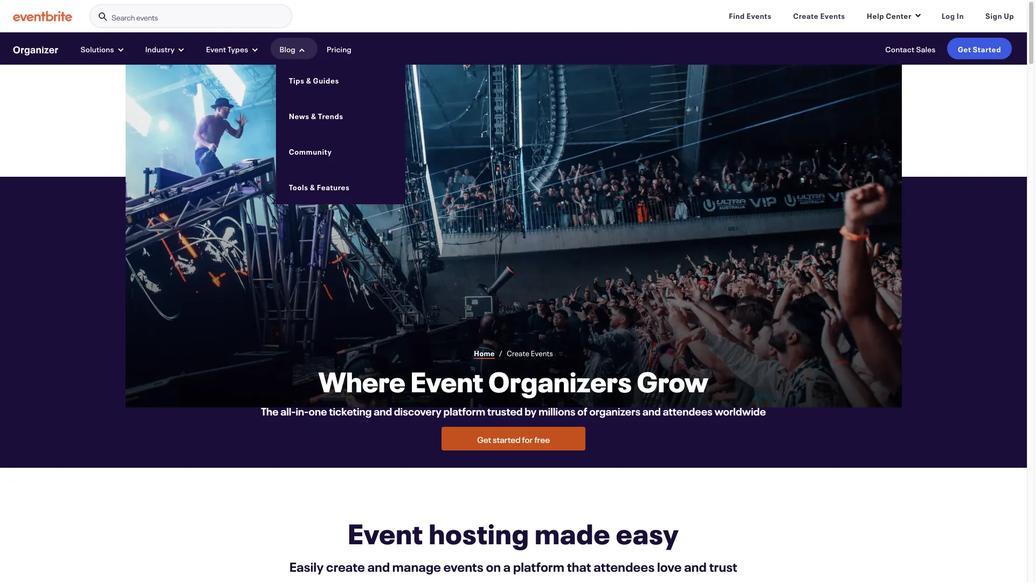Task type: describe. For each thing, give the bounding box(es) containing it.
trusted
[[488, 403, 523, 419]]

events for create events
[[821, 10, 846, 20]]

millions
[[539, 403, 576, 419]]

where
[[319, 364, 406, 400]]

& for news
[[311, 110, 316, 121]]

organizers
[[489, 364, 632, 400]]

tools & features
[[289, 181, 350, 192]]

and right the love
[[685, 557, 707, 576]]

trust
[[710, 557, 738, 576]]

tools
[[289, 181, 308, 192]]

0 vertical spatial create
[[794, 10, 819, 20]]

types
[[228, 43, 248, 54]]

create
[[326, 557, 365, 576]]

search
[[112, 11, 135, 22]]

home link
[[474, 348, 495, 359]]

log in
[[942, 10, 965, 20]]

the
[[261, 403, 279, 419]]

get
[[958, 43, 972, 54]]

tips & guides
[[289, 74, 339, 85]]

news & trends link
[[289, 106, 393, 125]]

get started for free
[[477, 433, 550, 446]]

attendees inside event hosting made easy easily create and manage events on a platform that attendees love and trust
[[594, 557, 655, 576]]

create inside "home / create events where event organizers grow the all-in-one ticketing and discovery platform trusted by millions of organizers and attendees worldwide"
[[507, 348, 530, 358]]

blog
[[280, 43, 296, 54]]

contact
[[886, 43, 915, 54]]

events inside button
[[136, 11, 158, 22]]

on
[[486, 557, 501, 576]]

& for tools
[[310, 181, 315, 192]]

tips
[[289, 74, 305, 85]]

by
[[525, 403, 537, 419]]

contact sales link
[[882, 38, 940, 59]]

find events
[[729, 10, 772, 20]]

worldwide
[[715, 403, 766, 419]]

platform inside "home / create events where event organizers grow the all-in-one ticketing and discovery platform trusted by millions of organizers and attendees worldwide"
[[444, 403, 486, 419]]

sign up
[[986, 10, 1015, 20]]

organizer
[[13, 42, 59, 56]]

easy
[[616, 516, 680, 553]]

event inside "home / create events where event organizers grow the all-in-one ticketing and discovery platform trusted by millions of organizers and attendees worldwide"
[[411, 364, 483, 400]]

and right ticketing
[[374, 403, 392, 419]]

attendees inside "home / create events where event organizers grow the all-in-one ticketing and discovery platform trusted by millions of organizers and attendees worldwide"
[[663, 403, 713, 419]]

ticketing
[[329, 403, 372, 419]]

get started link
[[948, 38, 1012, 59]]

community link
[[289, 142, 393, 160]]

pricing link
[[323, 38, 356, 59]]

events inside event hosting made easy easily create and manage events on a platform that attendees love and trust
[[444, 557, 484, 576]]

help center
[[867, 10, 912, 20]]

hosting
[[429, 516, 530, 553]]

that
[[567, 557, 592, 576]]

organizers
[[590, 403, 641, 419]]

industry
[[145, 43, 175, 54]]

platform inside event hosting made easy easily create and manage events on a platform that attendees love and trust
[[513, 557, 565, 576]]

guides
[[313, 74, 339, 85]]

all-
[[281, 403, 296, 419]]

home
[[474, 348, 495, 358]]



Task type: locate. For each thing, give the bounding box(es) containing it.
1 horizontal spatial events
[[444, 557, 484, 576]]

event up 'discovery'
[[411, 364, 483, 400]]

and down grow
[[643, 403, 661, 419]]

attendees
[[663, 403, 713, 419], [594, 557, 655, 576]]

1 horizontal spatial create
[[794, 10, 819, 20]]

news
[[289, 110, 310, 121]]

contact sales
[[886, 43, 936, 54]]

in
[[957, 10, 965, 20]]

discovery
[[394, 403, 442, 419]]

tools & features link
[[289, 177, 393, 196]]

news & trends
[[289, 110, 343, 121]]

help
[[867, 10, 885, 20]]

1 horizontal spatial started
[[973, 43, 1002, 54]]

easily
[[290, 557, 324, 576]]

event inside secondary organizer 'element'
[[206, 43, 226, 54]]

get started for free button
[[442, 427, 586, 451]]

1 horizontal spatial platform
[[513, 557, 565, 576]]

started inside button
[[493, 433, 521, 446]]

search events button
[[90, 4, 292, 29]]

1 vertical spatial create
[[507, 348, 530, 358]]

1 horizontal spatial events
[[747, 10, 772, 20]]

solutions
[[81, 43, 114, 54]]

made
[[535, 516, 611, 553]]

platform up get
[[444, 403, 486, 419]]

0 horizontal spatial create
[[507, 348, 530, 358]]

love
[[658, 557, 682, 576]]

a
[[504, 557, 511, 576]]

1 vertical spatial attendees
[[594, 557, 655, 576]]

0 vertical spatial started
[[973, 43, 1002, 54]]

home / create events where event organizers grow the all-in-one ticketing and discovery platform trusted by millions of organizers and attendees worldwide
[[261, 348, 766, 419]]

0 horizontal spatial platform
[[444, 403, 486, 419]]

1 vertical spatial started
[[493, 433, 521, 446]]

events inside "home / create events where event organizers grow the all-in-one ticketing and discovery platform trusted by millions of organizers and attendees worldwide"
[[531, 348, 553, 358]]

of
[[578, 403, 588, 419]]

0 vertical spatial events
[[136, 11, 158, 22]]

0 vertical spatial event
[[206, 43, 226, 54]]

sign up link
[[977, 4, 1023, 26]]

started left for
[[493, 433, 521, 446]]

community
[[289, 145, 332, 156]]

sales
[[917, 43, 936, 54]]

events
[[136, 11, 158, 22], [444, 557, 484, 576]]

sign
[[986, 10, 1003, 20]]

create events
[[794, 10, 846, 20]]

create
[[794, 10, 819, 20], [507, 348, 530, 358]]

event up manage
[[348, 516, 423, 553]]

submenu element
[[276, 62, 405, 204]]

& for tips
[[306, 74, 312, 85]]

started right the get
[[973, 43, 1002, 54]]

0 horizontal spatial started
[[493, 433, 521, 446]]

2 vertical spatial event
[[348, 516, 423, 553]]

0 horizontal spatial attendees
[[594, 557, 655, 576]]

event left types
[[206, 43, 226, 54]]

for
[[522, 433, 533, 446]]

get started
[[958, 43, 1002, 54]]

0 vertical spatial attendees
[[663, 403, 713, 419]]

1 horizontal spatial attendees
[[663, 403, 713, 419]]

0 vertical spatial platform
[[444, 403, 486, 419]]

grow
[[637, 364, 709, 400]]

get started for free link
[[442, 427, 586, 451]]

eventbrite image
[[13, 11, 72, 22]]

events left on
[[444, 557, 484, 576]]

1 vertical spatial events
[[444, 557, 484, 576]]

2 vertical spatial &
[[310, 181, 315, 192]]

find events link
[[721, 4, 781, 26]]

pricing
[[327, 43, 352, 54]]

1 vertical spatial platform
[[513, 557, 565, 576]]

events right "search"
[[136, 11, 158, 22]]

features
[[317, 181, 350, 192]]

in-
[[296, 403, 309, 419]]

events up 'organizers'
[[531, 348, 553, 358]]

events
[[747, 10, 772, 20], [821, 10, 846, 20], [531, 348, 553, 358]]

tips & guides link
[[289, 71, 393, 89]]

log
[[942, 10, 956, 20]]

& right tips
[[306, 74, 312, 85]]

event hosting made easy easily create and manage events on a platform that attendees love and trust
[[290, 516, 738, 576]]

secondary organizer element
[[0, 32, 1028, 204]]

started
[[973, 43, 1002, 54], [493, 433, 521, 446]]

events right find
[[747, 10, 772, 20]]

event for types
[[206, 43, 226, 54]]

& right news
[[311, 110, 316, 121]]

1 vertical spatial &
[[311, 110, 316, 121]]

&
[[306, 74, 312, 85], [311, 110, 316, 121], [310, 181, 315, 192]]

event for hosting
[[348, 516, 423, 553]]

0 horizontal spatial events
[[136, 11, 158, 22]]

event
[[206, 43, 226, 54], [411, 364, 483, 400], [348, 516, 423, 553]]

0 horizontal spatial events
[[531, 348, 553, 358]]

search events
[[112, 11, 158, 22]]

manage
[[393, 557, 441, 576]]

one
[[309, 403, 327, 419]]

events for find events
[[747, 10, 772, 20]]

up
[[1004, 10, 1015, 20]]

event inside event hosting made easy easily create and manage events on a platform that attendees love and trust
[[348, 516, 423, 553]]

started inside secondary organizer 'element'
[[973, 43, 1002, 54]]

attendees down grow
[[663, 403, 713, 419]]

and right 'create'
[[368, 557, 390, 576]]

create events link
[[785, 4, 854, 26]]

platform
[[444, 403, 486, 419], [513, 557, 565, 576]]

/
[[499, 348, 503, 358]]

log in link
[[934, 4, 973, 26]]

get
[[477, 433, 492, 446]]

attendees down easy
[[594, 557, 655, 576]]

event types
[[206, 43, 248, 54]]

events left help
[[821, 10, 846, 20]]

0 vertical spatial &
[[306, 74, 312, 85]]

started for get
[[493, 433, 521, 446]]

& right tools
[[310, 181, 315, 192]]

find
[[729, 10, 745, 20]]

center
[[886, 10, 912, 20]]

trends
[[318, 110, 343, 121]]

platform right a
[[513, 557, 565, 576]]

started for get
[[973, 43, 1002, 54]]

free
[[535, 433, 550, 446]]

1 vertical spatial event
[[411, 364, 483, 400]]

and
[[374, 403, 392, 419], [643, 403, 661, 419], [368, 557, 390, 576], [685, 557, 707, 576]]

2 horizontal spatial events
[[821, 10, 846, 20]]



Task type: vqa. For each thing, say whether or not it's contained in the screenshot.
experience
no



